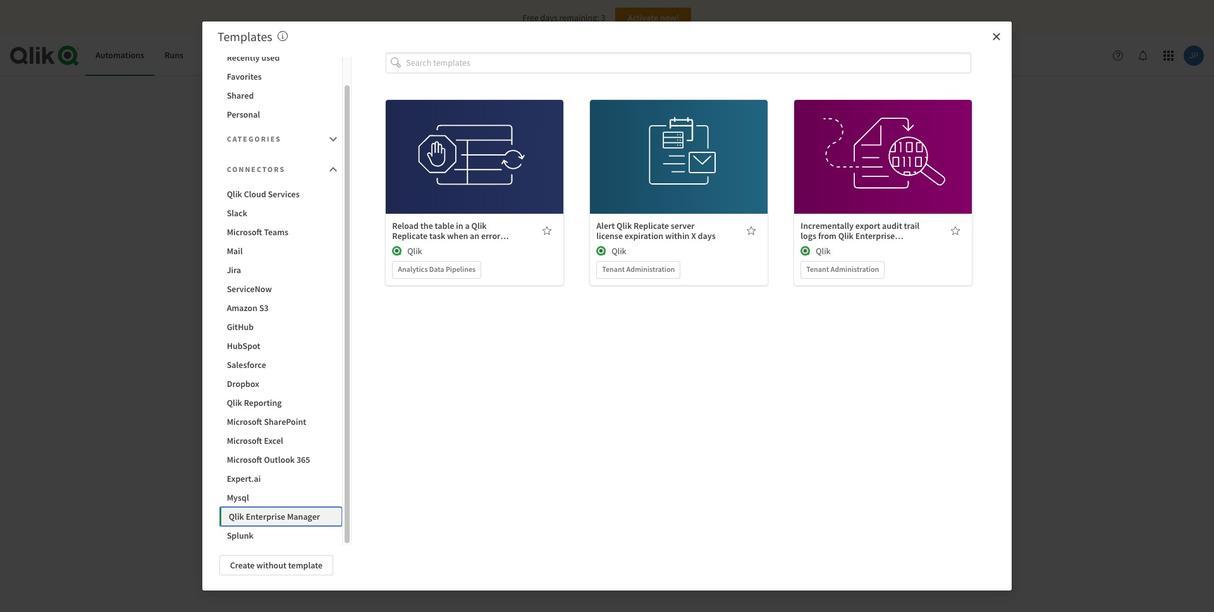 Task type: vqa. For each thing, say whether or not it's contained in the screenshot.
an
no



Task type: locate. For each thing, give the bounding box(es) containing it.
runs
[[164, 49, 183, 61]]

use template
[[450, 137, 500, 148], [654, 137, 704, 148], [858, 137, 908, 148]]

2 horizontal spatial details
[[870, 165, 896, 176]]

0 horizontal spatial use
[[450, 137, 464, 148]]

0 horizontal spatial administration
[[626, 264, 675, 274]]

1 horizontal spatial use template
[[654, 137, 704, 148]]

qlik right alert
[[617, 220, 632, 231]]

microsoft inside microsoft excel button
[[227, 435, 262, 446]]

0 horizontal spatial days
[[540, 12, 558, 23]]

3 use template from the left
[[858, 137, 908, 148]]

replicate
[[634, 220, 669, 231]]

0 vertical spatial enterprise
[[855, 230, 895, 241]]

0 horizontal spatial tenant administration
[[602, 264, 675, 274]]

splunk
[[845, 240, 872, 251], [227, 530, 254, 541]]

personal button
[[219, 105, 342, 124]]

administration down expiration
[[626, 264, 675, 274]]

qlik cloud services
[[227, 188, 300, 200]]

1 horizontal spatial administration
[[830, 264, 879, 274]]

used
[[261, 52, 280, 63]]

2 add to favorites image from the left
[[746, 225, 756, 236]]

qlik image up analytics
[[392, 246, 402, 256]]

2 horizontal spatial use template button
[[844, 133, 923, 153]]

qlik image
[[392, 246, 402, 256], [801, 246, 811, 256]]

1 horizontal spatial tenant administration
[[806, 264, 879, 274]]

qlik right from
[[838, 230, 854, 241]]

microsoft inside microsoft outlook 365 button
[[227, 454, 262, 465]]

splunk up create
[[227, 530, 254, 541]]

1 horizontal spatial splunk
[[845, 240, 872, 251]]

microsoft down qlik reporting
[[227, 416, 262, 427]]

4 microsoft from the top
[[227, 454, 262, 465]]

3 microsoft from the top
[[227, 435, 262, 446]]

add to favorites image
[[951, 225, 961, 236]]

2 use template from the left
[[654, 137, 704, 148]]

use template button for alert qlik replicate server license expiration within x days
[[639, 133, 718, 153]]

qlik enterprise manager button
[[219, 507, 342, 526]]

2 use template button from the left
[[639, 133, 718, 153]]

days
[[540, 12, 558, 23], [698, 230, 716, 241]]

jira
[[227, 264, 241, 276]]

manager inside button
[[287, 511, 320, 522]]

3 details button from the left
[[844, 160, 923, 181]]

qlik image down logs
[[801, 246, 811, 256]]

manager down mysql button
[[287, 511, 320, 522]]

data
[[429, 264, 444, 274]]

logs
[[801, 230, 816, 241]]

2 horizontal spatial use
[[858, 137, 872, 148]]

0 horizontal spatial use template
[[450, 137, 500, 148]]

1 vertical spatial days
[[698, 230, 716, 241]]

0 vertical spatial splunk
[[845, 240, 872, 251]]

dropbox button
[[219, 374, 342, 393]]

2 details from the left
[[666, 165, 692, 176]]

cloud
[[244, 188, 266, 200]]

tenant administration down to
[[806, 264, 879, 274]]

without
[[256, 560, 286, 571]]

outlook
[[264, 454, 295, 465]]

qlik image for analytics
[[392, 246, 402, 256]]

enterprise inside incrementally export audit trail logs from qlik enterprise manager to splunk
[[855, 230, 895, 241]]

microsoft down slack
[[227, 226, 262, 238]]

servicenow
[[227, 283, 272, 295]]

add to favorites image left alert
[[542, 225, 552, 236]]

template
[[465, 137, 500, 148], [670, 137, 704, 148], [874, 137, 908, 148], [288, 560, 323, 571]]

tenant
[[602, 264, 625, 274], [806, 264, 829, 274]]

details button
[[435, 160, 514, 181], [639, 160, 718, 181], [844, 160, 923, 181]]

enterprise right to
[[855, 230, 895, 241]]

1 tenant from the left
[[602, 264, 625, 274]]

splunk inside incrementally export audit trail logs from qlik enterprise manager to splunk
[[845, 240, 872, 251]]

shared
[[227, 90, 254, 101]]

activate now!
[[628, 12, 679, 23]]

use for alert qlik replicate server license expiration within x days
[[654, 137, 668, 148]]

microsoft up expert.ai
[[227, 454, 262, 465]]

qlik cloud services button
[[219, 185, 342, 204]]

close image
[[991, 32, 1002, 42]]

1 details from the left
[[462, 165, 488, 176]]

microsoft inside microsoft sharepoint button
[[227, 416, 262, 427]]

services
[[268, 188, 300, 200]]

personal
[[227, 109, 260, 120]]

1 administration from the left
[[626, 264, 675, 274]]

1 horizontal spatial details
[[666, 165, 692, 176]]

1 vertical spatial manager
[[287, 511, 320, 522]]

tenant down logs
[[806, 264, 829, 274]]

qlik reporting
[[227, 397, 282, 408]]

2 use from the left
[[654, 137, 668, 148]]

1 horizontal spatial manager
[[801, 240, 834, 251]]

microsoft sharepoint button
[[219, 412, 342, 431]]

add to favorites image
[[542, 225, 552, 236], [746, 225, 756, 236]]

recently
[[227, 52, 260, 63]]

trail
[[904, 220, 919, 231]]

0 horizontal spatial details
[[462, 165, 488, 176]]

recently used
[[227, 52, 280, 63]]

0 horizontal spatial tenant
[[602, 264, 625, 274]]

2 microsoft from the top
[[227, 416, 262, 427]]

manager left to
[[801, 240, 834, 251]]

manager
[[801, 240, 834, 251], [287, 511, 320, 522]]

qlik down from
[[816, 245, 831, 256]]

0 horizontal spatial use template button
[[435, 133, 514, 153]]

1 vertical spatial enterprise
[[246, 511, 285, 522]]

0 horizontal spatial add to favorites image
[[542, 225, 552, 236]]

use template for alert qlik replicate server license expiration within x days
[[654, 137, 704, 148]]

use
[[450, 137, 464, 148], [654, 137, 668, 148], [858, 137, 872, 148]]

0 vertical spatial manager
[[801, 240, 834, 251]]

0 horizontal spatial qlik image
[[392, 246, 402, 256]]

1 horizontal spatial use
[[654, 137, 668, 148]]

tab list
[[85, 35, 309, 76]]

qlik reporting button
[[219, 393, 342, 412]]

alert qlik replicate server license expiration within x days
[[596, 220, 716, 241]]

0 horizontal spatial enterprise
[[246, 511, 285, 522]]

qlik enterprise manager
[[229, 511, 320, 522]]

days right free
[[540, 12, 558, 23]]

administration down to
[[830, 264, 879, 274]]

manager inside incrementally export audit trail logs from qlik enterprise manager to splunk
[[801, 240, 834, 251]]

enterprise down mysql button
[[246, 511, 285, 522]]

1 add to favorites image from the left
[[542, 225, 552, 236]]

mail button
[[219, 242, 342, 261]]

splunk button
[[219, 526, 342, 545]]

1 horizontal spatial days
[[698, 230, 716, 241]]

3 details from the left
[[870, 165, 896, 176]]

use template button
[[435, 133, 514, 153], [639, 133, 718, 153], [844, 133, 923, 153]]

tenant for logs
[[806, 264, 829, 274]]

microsoft left excel
[[227, 435, 262, 446]]

favorites button
[[219, 67, 342, 86]]

days right x
[[698, 230, 716, 241]]

tenant administration
[[602, 264, 675, 274], [806, 264, 879, 274]]

Search templates text field
[[406, 52, 971, 73]]

details
[[462, 165, 488, 176], [666, 165, 692, 176], [870, 165, 896, 176]]

2 qlik image from the left
[[801, 246, 811, 256]]

hubspot button
[[219, 336, 342, 355]]

add to favorites image left logs
[[746, 225, 756, 236]]

sharepoint
[[264, 416, 306, 427]]

microsoft for microsoft outlook 365
[[227, 454, 262, 465]]

qlik down mysql
[[229, 511, 244, 522]]

0 horizontal spatial splunk
[[227, 530, 254, 541]]

categories button
[[219, 126, 342, 152]]

expert.ai
[[227, 473, 261, 484]]

automations button
[[85, 35, 154, 76]]

1 horizontal spatial use template button
[[639, 133, 718, 153]]

2 horizontal spatial use template
[[858, 137, 908, 148]]

0 horizontal spatial manager
[[287, 511, 320, 522]]

slack button
[[219, 204, 342, 223]]

amazon
[[227, 302, 257, 314]]

1 horizontal spatial enterprise
[[855, 230, 895, 241]]

1 tenant administration from the left
[[602, 264, 675, 274]]

365
[[296, 454, 310, 465]]

remaining:
[[559, 12, 599, 23]]

microsoft inside button
[[227, 226, 262, 238]]

1 qlik image from the left
[[392, 246, 402, 256]]

microsoft excel
[[227, 435, 283, 446]]

templates are pre-built automations that help you automate common business workflows. get started by selecting one of the pre-built templates or choose the blank canvas to build an automation from scratch. image
[[277, 31, 287, 41]]

metrics
[[204, 49, 231, 61]]

1 horizontal spatial tenant
[[806, 264, 829, 274]]

2 tenant from the left
[[806, 264, 829, 274]]

3 use template button from the left
[[844, 133, 923, 153]]

1 horizontal spatial details button
[[639, 160, 718, 181]]

qlik
[[227, 188, 242, 200], [617, 220, 632, 231], [838, 230, 854, 241], [407, 245, 422, 256], [612, 245, 626, 256], [816, 245, 831, 256], [227, 397, 242, 408], [229, 511, 244, 522]]

2 horizontal spatial details button
[[844, 160, 923, 181]]

1 horizontal spatial qlik image
[[801, 246, 811, 256]]

0 vertical spatial days
[[540, 12, 558, 23]]

1 vertical spatial splunk
[[227, 530, 254, 541]]

tenant administration down expiration
[[602, 264, 675, 274]]

2 tenant administration from the left
[[806, 264, 879, 274]]

1 horizontal spatial add to favorites image
[[746, 225, 756, 236]]

qlik inside alert qlik replicate server license expiration within x days
[[617, 220, 632, 231]]

administration for qlik
[[830, 264, 879, 274]]

s3
[[259, 302, 269, 314]]

slack
[[227, 207, 247, 219]]

splunk right to
[[845, 240, 872, 251]]

0 horizontal spatial details button
[[435, 160, 514, 181]]

2 details button from the left
[[639, 160, 718, 181]]

2 administration from the left
[[830, 264, 879, 274]]

details for incrementally export audit trail logs from qlik enterprise manager to splunk
[[870, 165, 896, 176]]

enterprise
[[855, 230, 895, 241], [246, 511, 285, 522]]

3 use from the left
[[858, 137, 872, 148]]

from
[[818, 230, 836, 241]]

analytics data pipelines
[[398, 264, 476, 274]]

tenant down qlik image
[[602, 264, 625, 274]]

qlik image for tenant
[[801, 246, 811, 256]]

1 microsoft from the top
[[227, 226, 262, 238]]

1 use template button from the left
[[435, 133, 514, 153]]



Task type: describe. For each thing, give the bounding box(es) containing it.
mysql
[[227, 492, 249, 503]]

qlik inside button
[[229, 511, 244, 522]]

microsoft teams
[[227, 226, 288, 238]]

incrementally export audit trail logs from qlik enterprise manager to splunk
[[801, 220, 919, 251]]

qlik down dropbox
[[227, 397, 242, 408]]

template inside create without template button
[[288, 560, 323, 571]]

license
[[596, 230, 623, 241]]

microsoft sharepoint
[[227, 416, 306, 427]]

amazon s3 button
[[219, 298, 342, 317]]

add to favorites image for tenant administration
[[746, 225, 756, 236]]

connectors button
[[219, 157, 342, 182]]

enterprise inside button
[[246, 511, 285, 522]]

details for alert qlik replicate server license expiration within x days
[[666, 165, 692, 176]]

3
[[601, 12, 605, 23]]

expert.ai button
[[219, 469, 342, 488]]

x
[[691, 230, 696, 241]]

categories
[[227, 134, 281, 144]]

qlik right qlik image
[[612, 245, 626, 256]]

administration for within
[[626, 264, 675, 274]]

details button for incrementally export audit trail logs from qlik enterprise manager to splunk
[[844, 160, 923, 181]]

templates
[[218, 28, 272, 44]]

favorites
[[227, 71, 262, 82]]

microsoft outlook 365
[[227, 454, 310, 465]]

microsoft for microsoft sharepoint
[[227, 416, 262, 427]]

recently used button
[[219, 48, 342, 67]]

connections
[[252, 49, 299, 61]]

1 details button from the left
[[435, 160, 514, 181]]

free days remaining: 3
[[523, 12, 605, 23]]

to
[[835, 240, 843, 251]]

tab list containing automations
[[85, 35, 309, 76]]

mysql button
[[219, 488, 342, 507]]

metrics button
[[194, 35, 241, 76]]

tenant administration for expiration
[[602, 264, 675, 274]]

excel
[[264, 435, 283, 446]]

audit
[[882, 220, 902, 231]]

use for incrementally export audit trail logs from qlik enterprise manager to splunk
[[858, 137, 872, 148]]

incrementally
[[801, 220, 854, 231]]

now!
[[660, 12, 679, 23]]

qlik up analytics
[[407, 245, 422, 256]]

amazon s3
[[227, 302, 269, 314]]

qlik image
[[596, 246, 607, 256]]

activate
[[628, 12, 658, 23]]

mail
[[227, 245, 243, 257]]

qlik up slack
[[227, 188, 242, 200]]

teams
[[264, 226, 288, 238]]

connectors
[[227, 164, 285, 174]]

days inside alert qlik replicate server license expiration within x days
[[698, 230, 716, 241]]

templates are pre-built automations that help you automate common business workflows. get started by selecting one of the pre-built templates or choose the blank canvas to build an automation from scratch. tooltip
[[277, 28, 287, 44]]

connections button
[[241, 35, 309, 76]]

analytics
[[398, 264, 428, 274]]

free
[[523, 12, 539, 23]]

salesforce button
[[219, 355, 342, 374]]

shared button
[[219, 86, 342, 105]]

salesforce
[[227, 359, 266, 371]]

create without template
[[230, 560, 323, 571]]

hubspot
[[227, 340, 260, 352]]

expiration
[[625, 230, 663, 241]]

runs button
[[154, 35, 194, 76]]

pipelines
[[446, 264, 476, 274]]

within
[[665, 230, 689, 241]]

servicenow button
[[219, 279, 342, 298]]

github button
[[219, 317, 342, 336]]

github
[[227, 321, 254, 333]]

automations
[[95, 49, 144, 61]]

create without template button
[[219, 555, 333, 575]]

details button for alert qlik replicate server license expiration within x days
[[639, 160, 718, 181]]

jira button
[[219, 261, 342, 279]]

alert
[[596, 220, 615, 231]]

microsoft for microsoft excel
[[227, 435, 262, 446]]

1 use from the left
[[450, 137, 464, 148]]

server
[[671, 220, 695, 231]]

microsoft excel button
[[219, 431, 342, 450]]

splunk inside button
[[227, 530, 254, 541]]

add to favorites image for analytics data pipelines
[[542, 225, 552, 236]]

reporting
[[244, 397, 282, 408]]

use template button for incrementally export audit trail logs from qlik enterprise manager to splunk
[[844, 133, 923, 153]]

qlik inside incrementally export audit trail logs from qlik enterprise manager to splunk
[[838, 230, 854, 241]]

tenant administration for from
[[806, 264, 879, 274]]

microsoft teams button
[[219, 223, 342, 242]]

1 use template from the left
[[450, 137, 500, 148]]

use template for incrementally export audit trail logs from qlik enterprise manager to splunk
[[858, 137, 908, 148]]

tenant for license
[[602, 264, 625, 274]]

activate now! link
[[616, 8, 691, 28]]

dropbox
[[227, 378, 259, 389]]

create
[[230, 560, 255, 571]]

microsoft outlook 365 button
[[219, 450, 342, 469]]

export
[[855, 220, 880, 231]]

microsoft for microsoft teams
[[227, 226, 262, 238]]



